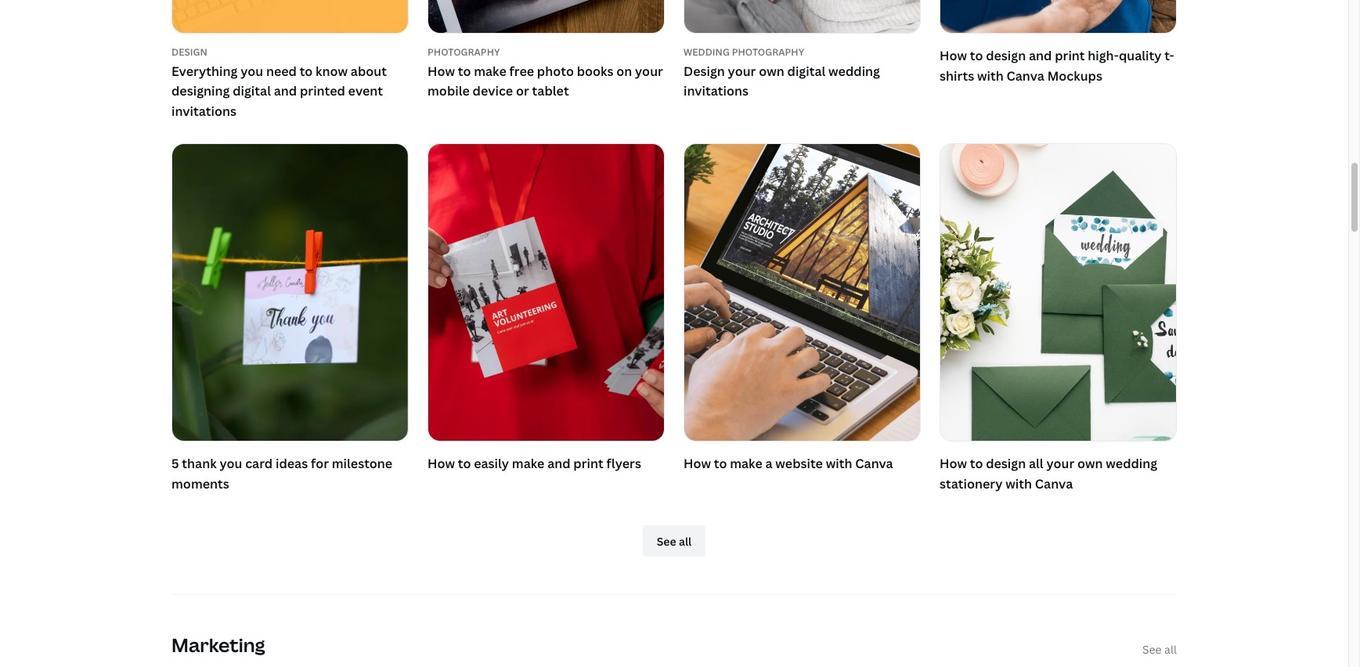 Task type: locate. For each thing, give the bounding box(es) containing it.
make right easily
[[512, 455, 545, 472]]

photography
[[428, 45, 500, 59]]

invitations inside design everything you need to know about designing digital and printed event invitations
[[172, 102, 237, 120]]

1 vertical spatial you
[[220, 455, 242, 472]]

digital down need
[[233, 82, 271, 100]]

how to design all your own wedding stationery with canva
[[940, 455, 1158, 492]]

to up stationery on the right of the page
[[970, 455, 983, 472]]

canva
[[1007, 67, 1045, 84], [855, 455, 893, 472], [1035, 475, 1073, 492]]

1 vertical spatial invitations
[[172, 102, 237, 120]]

make inside photography how to make free photo books on your mobile device or tablet
[[474, 62, 507, 80]]

wedding inside how to design all your own wedding stationery with canva
[[1106, 455, 1158, 472]]

2 vertical spatial with
[[1006, 475, 1032, 492]]

5 thank you card ideas for milestone moments
[[172, 455, 393, 492]]

design inside how to design and print high-quality t- shirts with canva mockups
[[986, 47, 1026, 64]]

flyers
[[607, 455, 641, 472]]

1 horizontal spatial print
[[1055, 47, 1085, 64]]

0 vertical spatial design
[[172, 45, 207, 59]]

you left card
[[220, 455, 242, 472]]

digital
[[788, 62, 826, 80], [233, 82, 271, 100]]

0 vertical spatial canva
[[1007, 67, 1045, 84]]

device
[[473, 82, 513, 100]]

0 vertical spatial you
[[241, 62, 263, 80]]

and inside how to easily make and print flyers link
[[548, 455, 571, 472]]

how inside photography how to make free photo books on your mobile device or tablet
[[428, 62, 455, 80]]

everything you need to know about designing digital and printed event invitations link
[[172, 62, 409, 122]]

a
[[766, 455, 773, 472]]

printed
[[300, 82, 345, 100]]

mockups
[[1048, 67, 1103, 84]]

0 vertical spatial digital
[[788, 62, 826, 80]]

design your own digital wedding invitations link
[[684, 62, 921, 102]]

2 horizontal spatial your
[[1047, 455, 1075, 472]]

1 horizontal spatial invitations
[[684, 82, 749, 100]]

and down need
[[274, 82, 297, 100]]

all
[[1029, 455, 1044, 472], [1165, 642, 1177, 657]]

0 horizontal spatial wedding
[[829, 62, 880, 80]]

to inside how to design all your own wedding stationery with canva
[[970, 455, 983, 472]]

1 horizontal spatial make
[[512, 455, 545, 472]]

0 horizontal spatial make
[[474, 62, 507, 80]]

design inside design everything you need to know about designing digital and printed event invitations
[[172, 45, 207, 59]]

1 horizontal spatial with
[[977, 67, 1004, 84]]

5 thank you card ideas for milestone moments link
[[172, 144, 409, 498]]

with right shirts
[[977, 67, 1004, 84]]

0 horizontal spatial invitations
[[172, 102, 237, 120]]

0 horizontal spatial your
[[635, 62, 663, 80]]

2 design from the top
[[986, 455, 1026, 472]]

1 design from the top
[[986, 47, 1026, 64]]

how
[[940, 47, 967, 64], [428, 62, 455, 80], [428, 455, 455, 472], [684, 455, 711, 472], [940, 455, 967, 472]]

know
[[316, 62, 348, 80]]

to inside how to design and print high-quality t- shirts with canva mockups
[[970, 47, 983, 64]]

thank
[[182, 455, 217, 472]]

website
[[776, 455, 823, 472]]

invitations down designing at the top left of page
[[172, 102, 237, 120]]

wedding inside wedding photography design your own digital wedding invitations
[[829, 62, 880, 80]]

pexels thới nam cao 10806198 image
[[172, 144, 408, 441]]

how left "a"
[[684, 455, 711, 472]]

quality
[[1119, 47, 1162, 64]]

0 horizontal spatial with
[[826, 455, 853, 472]]

wedding photography design your own digital wedding invitations
[[684, 45, 880, 100]]

design up everything
[[172, 45, 207, 59]]

to inside photography how to make free photo books on your mobile device or tablet
[[458, 62, 471, 80]]

0 vertical spatial print
[[1055, 47, 1085, 64]]

2 horizontal spatial with
[[1006, 475, 1032, 492]]

with right the website
[[826, 455, 853, 472]]

1 vertical spatial with
[[826, 455, 853, 472]]

design
[[986, 47, 1026, 64], [986, 455, 1026, 472]]

how up the mobile
[[428, 62, 455, 80]]

0 vertical spatial with
[[977, 67, 1004, 84]]

print left flyers
[[574, 455, 604, 472]]

to inside design everything you need to know about designing digital and printed event invitations
[[300, 62, 313, 80]]

event
[[348, 82, 383, 100]]

to up shirts
[[970, 47, 983, 64]]

and
[[1029, 47, 1052, 64], [274, 82, 297, 100], [548, 455, 571, 472]]

make inside how to easily make and print flyers link
[[512, 455, 545, 472]]

1 horizontal spatial digital
[[788, 62, 826, 80]]

how left easily
[[428, 455, 455, 472]]

to right need
[[300, 62, 313, 80]]

design down wedding
[[684, 62, 725, 80]]

see all
[[1143, 642, 1177, 657]]

0 vertical spatial and
[[1029, 47, 1052, 64]]

0 vertical spatial wedding
[[829, 62, 880, 80]]

how to easily make and print flyers link
[[428, 144, 665, 478]]

0 horizontal spatial print
[[574, 455, 604, 472]]

make
[[474, 62, 507, 80], [512, 455, 545, 472], [730, 455, 763, 472]]

how up stationery on the right of the page
[[940, 455, 967, 472]]

1 horizontal spatial your
[[728, 62, 756, 80]]

make for free
[[474, 62, 507, 80]]

2 vertical spatial and
[[548, 455, 571, 472]]

how to make a website with canva link
[[684, 144, 921, 478]]

to left easily
[[458, 455, 471, 472]]

0 vertical spatial invitations
[[684, 82, 749, 100]]

1 vertical spatial wedding
[[1106, 455, 1158, 472]]

0 horizontal spatial all
[[1029, 455, 1044, 472]]

1 vertical spatial own
[[1078, 455, 1103, 472]]

make left "a"
[[730, 455, 763, 472]]

with
[[977, 67, 1004, 84], [826, 455, 853, 472], [1006, 475, 1032, 492]]

and inside design everything you need to know about designing digital and printed event invitations
[[274, 82, 297, 100]]

your inside wedding photography design your own digital wedding invitations
[[728, 62, 756, 80]]

your inside how to design all your own wedding stationery with canva
[[1047, 455, 1075, 472]]

how up shirts
[[940, 47, 967, 64]]

to for how to design and print high-quality t- shirts with canva mockups
[[970, 47, 983, 64]]

see all link
[[1143, 641, 1177, 658]]

wedding
[[684, 45, 730, 59]]

your inside photography how to make free photo books on your mobile device or tablet
[[635, 62, 663, 80]]

1 horizontal spatial all
[[1165, 642, 1177, 657]]

you inside design everything you need to know about designing digital and printed event invitations
[[241, 62, 263, 80]]

design inside wedding photography design your own digital wedding invitations
[[684, 62, 725, 80]]

0 vertical spatial design
[[986, 47, 1026, 64]]

digital down the wedding photography link at the right of page
[[788, 62, 826, 80]]

own inside wedding photography design your own digital wedding invitations
[[759, 62, 785, 80]]

mobile
[[428, 82, 470, 100]]

everything
[[172, 62, 238, 80]]

you left need
[[241, 62, 263, 80]]

0 horizontal spatial and
[[274, 82, 297, 100]]

0 horizontal spatial design
[[172, 45, 207, 59]]

1 horizontal spatial and
[[548, 455, 571, 472]]

wedding photography link
[[684, 45, 921, 59]]

2 horizontal spatial make
[[730, 455, 763, 472]]

to
[[970, 47, 983, 64], [300, 62, 313, 80], [458, 62, 471, 80], [458, 455, 471, 472], [714, 455, 727, 472], [970, 455, 983, 472]]

make up "device"
[[474, 62, 507, 80]]

0 vertical spatial own
[[759, 62, 785, 80]]

how to make a website with canva
[[684, 455, 893, 472]]

1 horizontal spatial own
[[1078, 455, 1103, 472]]

how inside how to design all your own wedding stationery with canva
[[940, 455, 967, 472]]

you
[[241, 62, 263, 80], [220, 455, 242, 472]]

and left flyers
[[548, 455, 571, 472]]

on
[[617, 62, 632, 80]]

you for everything
[[241, 62, 263, 80]]

0 horizontal spatial digital
[[233, 82, 271, 100]]

own
[[759, 62, 785, 80], [1078, 455, 1103, 472]]

how inside how to design and print high-quality t- shirts with canva mockups
[[940, 47, 967, 64]]

with right stationery on the right of the page
[[1006, 475, 1032, 492]]

2 horizontal spatial and
[[1029, 47, 1052, 64]]

milestone
[[332, 455, 393, 472]]

invitations down wedding
[[684, 82, 749, 100]]

moments
[[172, 475, 229, 492]]

0 vertical spatial all
[[1029, 455, 1044, 472]]

wedding for digital
[[829, 62, 880, 80]]

1 horizontal spatial design
[[684, 62, 725, 80]]

own inside how to design all your own wedding stationery with canva
[[1078, 455, 1103, 472]]

1 vertical spatial design
[[684, 62, 725, 80]]

to for how to design all your own wedding stationery with canva
[[970, 455, 983, 472]]

1 vertical spatial and
[[274, 82, 297, 100]]

invitations
[[684, 82, 749, 100], [172, 102, 237, 120]]

you inside the 5 thank you card ideas for milestone moments
[[220, 455, 242, 472]]

how to design and print high-quality t- shirts with canva mockups
[[940, 47, 1175, 84]]

print up mockups
[[1055, 47, 1085, 64]]

photography link
[[428, 45, 665, 59]]

wedding
[[829, 62, 880, 80], [1106, 455, 1158, 472]]

print
[[1055, 47, 1085, 64], [574, 455, 604, 472]]

1 horizontal spatial wedding
[[1106, 455, 1158, 472]]

to left "a"
[[714, 455, 727, 472]]

design inside how to design all your own wedding stationery with canva
[[986, 455, 1026, 472]]

and up mockups
[[1029, 47, 1052, 64]]

2 vertical spatial canva
[[1035, 475, 1073, 492]]

1 vertical spatial design
[[986, 455, 1026, 472]]

your
[[635, 62, 663, 80], [728, 62, 756, 80], [1047, 455, 1075, 472]]

1 vertical spatial digital
[[233, 82, 271, 100]]

how to easily make and print flyers
[[428, 455, 641, 472]]

0 horizontal spatial own
[[759, 62, 785, 80]]

to down photography
[[458, 62, 471, 80]]

design
[[172, 45, 207, 59], [684, 62, 725, 80]]



Task type: vqa. For each thing, say whether or not it's contained in the screenshot.
digital in 'design everything you need to know about designing digital and printed event invitations'
yes



Task type: describe. For each thing, give the bounding box(es) containing it.
how for how to design and print high-quality t- shirts with canva mockups
[[940, 47, 967, 64]]

make inside 'how to make a website with canva' link
[[730, 455, 763, 472]]

free
[[509, 62, 534, 80]]

shirts
[[940, 67, 974, 84]]

all inside how to design all your own wedding stationery with canva
[[1029, 455, 1044, 472]]

photography how to make free photo books on your mobile device or tablet
[[428, 45, 663, 100]]

design everything you need to know about designing digital and printed event invitations
[[172, 45, 387, 120]]

books
[[577, 62, 614, 80]]

need
[[266, 62, 297, 80]]

how to design and print high-quality t- shirts with canva mockups link
[[940, 0, 1177, 89]]

t-
[[1165, 47, 1175, 64]]

canva inside how to design all your own wedding stationery with canva
[[1035, 475, 1073, 492]]

with inside how to design all your own wedding stationery with canva
[[1006, 475, 1032, 492]]

stationery
[[940, 475, 1003, 492]]

to for how to easily make and print flyers
[[458, 455, 471, 472]]

photo
[[537, 62, 574, 80]]

ideas
[[276, 455, 308, 472]]

tablet
[[532, 82, 569, 100]]

photography
[[732, 45, 805, 59]]

design for canva
[[986, 455, 1026, 472]]

marketing
[[172, 632, 265, 658]]

for
[[311, 455, 329, 472]]

see
[[1143, 642, 1162, 657]]

to for how to make a website with canva
[[714, 455, 727, 472]]

print inside how to design and print high-quality t- shirts with canva mockups
[[1055, 47, 1085, 64]]

canva inside how to design and print high-quality t- shirts with canva mockups
[[1007, 67, 1045, 84]]

designing
[[172, 82, 230, 100]]

you for thank
[[220, 455, 242, 472]]

5
[[172, 455, 179, 472]]

digital inside wedding photography design your own digital wedding invitations
[[788, 62, 826, 80]]

how for how to make a website with canva
[[684, 455, 711, 472]]

invitations inside wedding photography design your own digital wedding invitations
[[684, 82, 749, 100]]

make for and
[[512, 455, 545, 472]]

card
[[245, 455, 273, 472]]

1 vertical spatial all
[[1165, 642, 1177, 657]]

design link
[[172, 45, 409, 59]]

easily
[[474, 455, 509, 472]]

design for with
[[986, 47, 1026, 64]]

about
[[351, 62, 387, 80]]

with inside how to design and print high-quality t- shirts with canva mockups
[[977, 67, 1004, 84]]

how for how to design all your own wedding stationery with canva
[[940, 455, 967, 472]]

and inside how to design and print high-quality t- shirts with canva mockups
[[1029, 47, 1052, 64]]

how to design all your own wedding stationery with canva link
[[940, 144, 1177, 498]]

high-
[[1088, 47, 1119, 64]]

1 vertical spatial print
[[574, 455, 604, 472]]

how for how to easily make and print flyers
[[428, 455, 455, 472]]

wedding for own
[[1106, 455, 1158, 472]]

or
[[516, 82, 529, 100]]

digital inside design everything you need to know about designing digital and printed event invitations
[[233, 82, 271, 100]]

how to make free photo books on your mobile device or tablet link
[[428, 62, 665, 102]]

1 vertical spatial canva
[[855, 455, 893, 472]]



